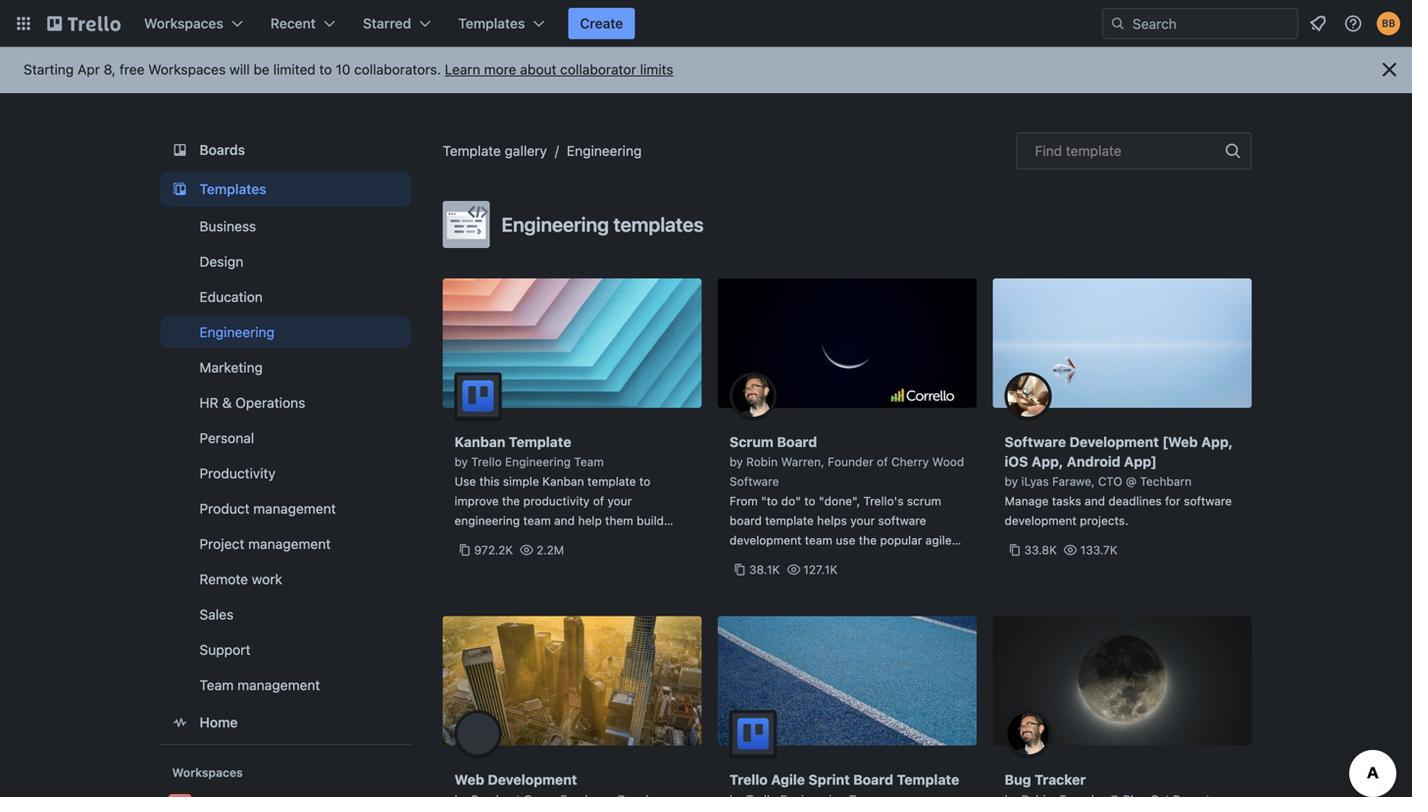 Task type: describe. For each thing, give the bounding box(es) containing it.
open information menu image
[[1344, 14, 1363, 33]]

product management
[[200, 501, 336, 517]]

sales link
[[160, 599, 411, 631]]

wood
[[933, 455, 964, 469]]

remote
[[200, 571, 248, 588]]

to left finish
[[792, 553, 803, 567]]

software development [web app, ios app, android app] by ilyas farawe, cto @ techbarn manage tasks and deadlines for software development projects.
[[1005, 434, 1233, 528]]

free
[[119, 61, 145, 77]]

"to
[[761, 494, 778, 508]]

hr & operations link
[[160, 387, 411, 419]]

bug tracker
[[1005, 772, 1086, 788]]

template inside the kanban template by trello engineering team use this simple kanban template to improve the productivity of your engineering team and help them build better products, faster.
[[509, 434, 572, 450]]

your inside the kanban template by trello engineering team use this simple kanban template to improve the productivity of your engineering team and help them build better products, faster.
[[608, 494, 632, 508]]

warren,
[[781, 455, 825, 469]]

software inside software development [web app, ios app, android app] by ilyas farawe, cto @ techbarn manage tasks and deadlines for software development projects.
[[1005, 434, 1066, 450]]

hr & operations
[[200, 395, 305, 411]]

133.7k
[[1081, 543, 1118, 557]]

scrum
[[730, 434, 774, 450]]

collaborator
[[560, 61, 637, 77]]

from
[[730, 494, 758, 508]]

project management link
[[160, 529, 411, 560]]

1 horizontal spatial kanban
[[543, 475, 584, 489]]

this
[[480, 475, 500, 489]]

product management link
[[160, 493, 411, 525]]

home image
[[168, 711, 192, 735]]

software inside software development [web app, ios app, android app] by ilyas farawe, cto @ techbarn manage tasks and deadlines for software development projects.
[[1184, 494, 1232, 508]]

1 horizontal spatial app,
[[1202, 434, 1233, 450]]

scrum
[[907, 494, 942, 508]]

@
[[1126, 475, 1137, 489]]

design link
[[160, 246, 411, 278]]

team inside scrum board by robin warren, founder of cherry wood software from "to do" to "done", trello's scrum board template helps your software development team use the popular agile framework to finish work faster.
[[805, 534, 833, 547]]

use
[[455, 475, 476, 489]]

create button
[[568, 8, 635, 39]]

web development link
[[443, 617, 702, 797]]

"done",
[[819, 494, 860, 508]]

ilyas farawe, cto @ techbarn image
[[1005, 373, 1052, 420]]

by for scrum
[[730, 455, 743, 469]]

business
[[200, 218, 256, 234]]

education
[[200, 289, 263, 305]]

2.2m
[[537, 543, 564, 557]]

1 vertical spatial trello
[[730, 772, 768, 788]]

127.1k
[[804, 563, 838, 577]]

finish
[[806, 553, 837, 567]]

sales
[[200, 607, 234, 623]]

learn
[[445, 61, 480, 77]]

sprint
[[809, 772, 850, 788]]

bob builder (bobbuilder40) image
[[1377, 12, 1401, 35]]

trello inside the kanban template by trello engineering team use this simple kanban template to improve the productivity of your engineering team and help them build better products, faster.
[[471, 455, 502, 469]]

workspaces inside dropdown button
[[144, 15, 224, 31]]

template inside field
[[1066, 143, 1122, 159]]

build
[[637, 514, 664, 528]]

1 vertical spatial work
[[252, 571, 282, 588]]

0 vertical spatial kanban
[[455, 434, 506, 450]]

agile
[[926, 534, 952, 547]]

management for product management
[[253, 501, 336, 517]]

8,
[[104, 61, 116, 77]]

to right do"
[[805, 494, 816, 508]]

the inside scrum board by robin warren, founder of cherry wood software from "to do" to "done", trello's scrum board template helps your software development team use the popular agile framework to finish work faster.
[[859, 534, 877, 547]]

recent button
[[259, 8, 347, 39]]

1 vertical spatial workspaces
[[148, 61, 226, 77]]

do"
[[781, 494, 801, 508]]

cherry
[[892, 455, 929, 469]]

farawe,
[[1053, 475, 1095, 489]]

personal
[[200, 430, 254, 446]]

starred
[[363, 15, 411, 31]]

your inside scrum board by robin warren, founder of cherry wood software from "to do" to "done", trello's scrum board template helps your software development team use the popular agile framework to finish work faster.
[[851, 514, 875, 528]]

templates
[[614, 213, 704, 236]]

use
[[836, 534, 856, 547]]

techbarn
[[1140, 475, 1192, 489]]

robin warren, founder of cherry wood software image
[[730, 373, 777, 420]]

business link
[[160, 211, 411, 242]]

templates link
[[160, 172, 411, 207]]

founder
[[828, 455, 874, 469]]

software inside scrum board by robin warren, founder of cherry wood software from "to do" to "done", trello's scrum board template helps your software development team use the popular agile framework to finish work faster.
[[878, 514, 927, 528]]

help
[[578, 514, 602, 528]]

about
[[520, 61, 557, 77]]

boards
[[200, 142, 245, 158]]

web development
[[455, 772, 577, 788]]

android
[[1067, 454, 1121, 470]]

bug tracker link
[[993, 617, 1252, 797]]

app]
[[1124, 454, 1157, 470]]

for
[[1165, 494, 1181, 508]]

productivity
[[200, 465, 276, 482]]

management for team management
[[237, 677, 320, 694]]

1 vertical spatial templates
[[200, 181, 266, 197]]

remote work link
[[160, 564, 411, 595]]

[web
[[1163, 434, 1198, 450]]

gallery
[[505, 143, 547, 159]]

management for project management
[[248, 536, 331, 552]]

faster. inside the kanban template by trello engineering team use this simple kanban template to improve the productivity of your engineering team and help them build better products, faster.
[[548, 534, 583, 547]]

operations
[[236, 395, 305, 411]]

be
[[254, 61, 270, 77]]

more
[[484, 61, 517, 77]]

product
[[200, 501, 250, 517]]

team management link
[[160, 670, 411, 701]]

learn more about collaborator limits link
[[445, 61, 674, 77]]

the inside the kanban template by trello engineering team use this simple kanban template to improve the productivity of your engineering team and help them build better products, faster.
[[502, 494, 520, 508]]

trello engineering team image for trello agile sprint board template
[[730, 711, 777, 758]]

by inside software development [web app, ios app, android app] by ilyas farawe, cto @ techbarn manage tasks and deadlines for software development projects.
[[1005, 475, 1018, 489]]

project management
[[200, 536, 331, 552]]

remote work
[[200, 571, 282, 588]]

development inside scrum board by robin warren, founder of cherry wood software from "to do" to "done", trello's scrum board template helps your software development team use the popular agile framework to finish work faster.
[[730, 534, 802, 547]]

development for software
[[1070, 434, 1159, 450]]

development inside software development [web app, ios app, android app] by ilyas farawe, cto @ techbarn manage tasks and deadlines for software development projects.
[[1005, 514, 1077, 528]]

productivity
[[523, 494, 590, 508]]

cto
[[1099, 475, 1123, 489]]

home
[[200, 715, 238, 731]]

to left 10 in the top of the page
[[319, 61, 332, 77]]

Find template field
[[1017, 132, 1252, 170]]

popular
[[880, 534, 922, 547]]



Task type: locate. For each thing, give the bounding box(es) containing it.
engineering link
[[567, 143, 642, 159], [160, 317, 411, 348]]

software up ios
[[1005, 434, 1066, 450]]

team up the 'products,' at bottom left
[[523, 514, 551, 528]]

trello engineering team image up 'this'
[[455, 373, 502, 420]]

template up them
[[588, 475, 636, 489]]

0 vertical spatial workspaces
[[144, 15, 224, 31]]

engineering up simple
[[505, 455, 571, 469]]

0 horizontal spatial development
[[488, 772, 577, 788]]

engineering link down education link
[[160, 317, 411, 348]]

engineering up marketing at left
[[200, 324, 275, 340]]

0 horizontal spatial faster.
[[548, 534, 583, 547]]

1 horizontal spatial team
[[805, 534, 833, 547]]

board up warren,
[[777, 434, 817, 450]]

of inside scrum board by robin warren, founder of cherry wood software from "to do" to "done", trello's scrum board template helps your software development team use the popular agile framework to finish work faster.
[[877, 455, 888, 469]]

development up android
[[1070, 434, 1159, 450]]

0 horizontal spatial the
[[502, 494, 520, 508]]

team up productivity
[[574, 455, 604, 469]]

0 vertical spatial software
[[1005, 434, 1066, 450]]

better
[[455, 534, 488, 547]]

trello's
[[864, 494, 904, 508]]

0 horizontal spatial software
[[878, 514, 927, 528]]

trello up 'this'
[[471, 455, 502, 469]]

marketing link
[[160, 352, 411, 384]]

1 vertical spatial template
[[588, 475, 636, 489]]

1 horizontal spatial software
[[1005, 434, 1066, 450]]

template gallery
[[443, 143, 547, 159]]

0 horizontal spatial engineering link
[[160, 317, 411, 348]]

back to home image
[[47, 8, 121, 39]]

app, right [web
[[1202, 434, 1233, 450]]

team down support
[[200, 677, 234, 694]]

0 horizontal spatial your
[[608, 494, 632, 508]]

team inside the kanban template by trello engineering team use this simple kanban template to improve the productivity of your engineering team and help them build better products, faster.
[[574, 455, 604, 469]]

trello agile sprint board template
[[730, 772, 960, 788]]

0 vertical spatial board
[[777, 434, 817, 450]]

trello left agile
[[730, 772, 768, 788]]

kanban
[[455, 434, 506, 450], [543, 475, 584, 489]]

trello engineering team image up agile
[[730, 711, 777, 758]]

engineering icon image
[[443, 201, 490, 248]]

0 horizontal spatial team
[[200, 677, 234, 694]]

1 vertical spatial template
[[509, 434, 572, 450]]

find
[[1035, 143, 1062, 159]]

collaborators.
[[354, 61, 441, 77]]

ios
[[1005, 454, 1029, 470]]

board
[[730, 514, 762, 528]]

33.8k
[[1025, 543, 1057, 557]]

engineering down the gallery
[[502, 213, 609, 236]]

personal link
[[160, 423, 411, 454]]

development inside software development [web app, ios app, android app] by ilyas farawe, cto @ techbarn manage tasks and deadlines for software development projects.
[[1070, 434, 1159, 450]]

1 vertical spatial the
[[859, 534, 877, 547]]

management down support link
[[237, 677, 320, 694]]

2 vertical spatial template
[[897, 772, 960, 788]]

1 horizontal spatial template
[[509, 434, 572, 450]]

the down simple
[[502, 494, 520, 508]]

1 horizontal spatial board
[[854, 772, 894, 788]]

0 horizontal spatial trello
[[471, 455, 502, 469]]

support link
[[160, 635, 411, 666]]

&
[[222, 395, 232, 411]]

helps
[[817, 514, 847, 528]]

kanban up 'this'
[[455, 434, 506, 450]]

development for web
[[488, 772, 577, 788]]

0 horizontal spatial templates
[[200, 181, 266, 197]]

engineering up engineering templates
[[567, 143, 642, 159]]

template inside the kanban template by trello engineering team use this simple kanban template to improve the productivity of your engineering team and help them build better products, faster.
[[588, 475, 636, 489]]

and down productivity
[[554, 514, 575, 528]]

by down scrum
[[730, 455, 743, 469]]

0 horizontal spatial software
[[730, 475, 779, 489]]

your up use
[[851, 514, 875, 528]]

search image
[[1110, 16, 1126, 31]]

0 horizontal spatial and
[[554, 514, 575, 528]]

to up build
[[640, 475, 651, 489]]

engineering
[[455, 514, 520, 528]]

team inside team management link
[[200, 677, 234, 694]]

board inside the trello agile sprint board template link
[[854, 772, 894, 788]]

1 vertical spatial development
[[730, 534, 802, 547]]

workspaces button
[[132, 8, 255, 39]]

projects.
[[1080, 514, 1129, 528]]

create
[[580, 15, 623, 31]]

0 horizontal spatial development
[[730, 534, 802, 547]]

template board image
[[168, 178, 192, 201]]

972.2k
[[474, 543, 513, 557]]

software down robin
[[730, 475, 779, 489]]

development inside web development link
[[488, 772, 577, 788]]

1 horizontal spatial development
[[1070, 434, 1159, 450]]

of up help at bottom left
[[593, 494, 604, 508]]

software
[[1184, 494, 1232, 508], [878, 514, 927, 528]]

2 horizontal spatial by
[[1005, 475, 1018, 489]]

trello agile sprint board template link
[[718, 617, 977, 797]]

by for kanban
[[455, 455, 468, 469]]

bug
[[1005, 772, 1032, 788]]

2 horizontal spatial template
[[897, 772, 960, 788]]

management down 'productivity' link on the left of page
[[253, 501, 336, 517]]

kanban up productivity
[[543, 475, 584, 489]]

development right the web
[[488, 772, 577, 788]]

robin, founder @ blue cat reports image
[[1005, 711, 1052, 758]]

0 vertical spatial team
[[523, 514, 551, 528]]

improve
[[455, 494, 499, 508]]

1 vertical spatial management
[[248, 536, 331, 552]]

of inside the kanban template by trello engineering team use this simple kanban template to improve the productivity of your engineering team and help them build better products, faster.
[[593, 494, 604, 508]]

1 horizontal spatial team
[[574, 455, 604, 469]]

by inside scrum board by robin warren, founder of cherry wood software from "to do" to "done", trello's scrum board template helps your software development team use the popular agile framework to finish work faster.
[[730, 455, 743, 469]]

0 vertical spatial and
[[1085, 494, 1105, 508]]

template right find
[[1066, 143, 1122, 159]]

and inside software development [web app, ios app, android app] by ilyas farawe, cto @ techbarn manage tasks and deadlines for software development projects.
[[1085, 494, 1105, 508]]

the right use
[[859, 534, 877, 547]]

agile
[[771, 772, 805, 788]]

1 horizontal spatial trello
[[730, 772, 768, 788]]

10
[[336, 61, 351, 77]]

engineering inside the kanban template by trello engineering team use this simple kanban template to improve the productivity of your engineering team and help them build better products, faster.
[[505, 455, 571, 469]]

to inside the kanban template by trello engineering team use this simple kanban template to improve the productivity of your engineering team and help them build better products, faster.
[[640, 475, 651, 489]]

1 vertical spatial kanban
[[543, 475, 584, 489]]

web
[[455, 772, 484, 788]]

1 vertical spatial trello engineering team image
[[730, 711, 777, 758]]

and
[[1085, 494, 1105, 508], [554, 514, 575, 528]]

app, up ilyas
[[1032, 454, 1064, 470]]

of left 'cherry' on the bottom
[[877, 455, 888, 469]]

management down the 'product management' link
[[248, 536, 331, 552]]

1 vertical spatial software
[[878, 514, 927, 528]]

2 vertical spatial template
[[765, 514, 814, 528]]

0 vertical spatial software
[[1184, 494, 1232, 508]]

2 vertical spatial management
[[237, 677, 320, 694]]

and inside the kanban template by trello engineering team use this simple kanban template to improve the productivity of your engineering team and help them build better products, faster.
[[554, 514, 575, 528]]

software
[[1005, 434, 1066, 450], [730, 475, 779, 489]]

0 horizontal spatial board
[[777, 434, 817, 450]]

1 vertical spatial board
[[854, 772, 894, 788]]

1 horizontal spatial by
[[730, 455, 743, 469]]

work down use
[[840, 553, 867, 567]]

0 notifications image
[[1307, 12, 1330, 35]]

1 horizontal spatial your
[[851, 514, 875, 528]]

template left the gallery
[[443, 143, 501, 159]]

your
[[608, 494, 632, 508], [851, 514, 875, 528]]

kanban template by trello engineering team use this simple kanban template to improve the productivity of your engineering team and help them build better products, faster.
[[455, 434, 664, 547]]

template up simple
[[509, 434, 572, 450]]

0 vertical spatial templates
[[458, 15, 525, 31]]

board inside scrum board by robin warren, founder of cherry wood software from "to do" to "done", trello's scrum board template helps your software development team use the popular agile framework to finish work faster.
[[777, 434, 817, 450]]

1 horizontal spatial faster.
[[870, 553, 905, 567]]

apr
[[78, 61, 100, 77]]

0 vertical spatial trello engineering team image
[[455, 373, 502, 420]]

1 vertical spatial software
[[730, 475, 779, 489]]

primary element
[[0, 0, 1413, 47]]

development up framework
[[730, 534, 802, 547]]

0 horizontal spatial template
[[588, 475, 636, 489]]

software right for on the right of page
[[1184, 494, 1232, 508]]

limited
[[273, 61, 316, 77]]

by
[[455, 455, 468, 469], [730, 455, 743, 469], [1005, 475, 1018, 489]]

starred button
[[351, 8, 443, 39]]

0 vertical spatial management
[[253, 501, 336, 517]]

0 vertical spatial engineering link
[[567, 143, 642, 159]]

0 horizontal spatial by
[[455, 455, 468, 469]]

1 horizontal spatial software
[[1184, 494, 1232, 508]]

workspaces up free
[[144, 15, 224, 31]]

limits
[[640, 61, 674, 77]]

by up the "use" in the left of the page
[[455, 455, 468, 469]]

2 horizontal spatial template
[[1066, 143, 1122, 159]]

0 vertical spatial app,
[[1202, 434, 1233, 450]]

38.1k
[[749, 563, 780, 577]]

1 horizontal spatial and
[[1085, 494, 1105, 508]]

0 horizontal spatial template
[[443, 143, 501, 159]]

tasks
[[1052, 494, 1082, 508]]

home link
[[160, 705, 411, 741]]

1 vertical spatial engineering link
[[160, 317, 411, 348]]

marketing
[[200, 360, 263, 376]]

template down do"
[[765, 514, 814, 528]]

1 horizontal spatial template
[[765, 514, 814, 528]]

template inside scrum board by robin warren, founder of cherry wood software from "to do" to "done", trello's scrum board template helps your software development team use the popular agile framework to finish work faster.
[[765, 514, 814, 528]]

team
[[523, 514, 551, 528], [805, 534, 833, 547]]

workspaces down home
[[172, 766, 243, 780]]

0 vertical spatial template
[[443, 143, 501, 159]]

0 vertical spatial faster.
[[548, 534, 583, 547]]

software up popular
[[878, 514, 927, 528]]

them
[[605, 514, 634, 528]]

1 vertical spatial of
[[593, 494, 604, 508]]

project
[[200, 536, 244, 552]]

0 horizontal spatial app,
[[1032, 454, 1064, 470]]

work inside scrum board by robin warren, founder of cherry wood software from "to do" to "done", trello's scrum board template helps your software development team use the popular agile framework to finish work faster.
[[840, 553, 867, 567]]

faster. down help at bottom left
[[548, 534, 583, 547]]

1 vertical spatial and
[[554, 514, 575, 528]]

templates button
[[447, 8, 557, 39]]

0 vertical spatial development
[[1070, 434, 1159, 450]]

0 vertical spatial work
[[840, 553, 867, 567]]

Search field
[[1126, 9, 1298, 38]]

framework
[[730, 553, 789, 567]]

and up "projects."
[[1085, 494, 1105, 508]]

0 vertical spatial development
[[1005, 514, 1077, 528]]

template left 'bug'
[[897, 772, 960, 788]]

deadlines
[[1109, 494, 1162, 508]]

0 vertical spatial your
[[608, 494, 632, 508]]

scrum board by robin warren, founder of cherry wood software from "to do" to "done", trello's scrum board template helps your software development team use the popular agile framework to finish work faster.
[[730, 434, 964, 567]]

templates up business
[[200, 181, 266, 197]]

workspaces down 'workspaces' dropdown button
[[148, 61, 226, 77]]

faster. down popular
[[870, 553, 905, 567]]

board right sprint
[[854, 772, 894, 788]]

1 vertical spatial team
[[200, 677, 234, 694]]

1 vertical spatial development
[[488, 772, 577, 788]]

faster. inside scrum board by robin warren, founder of cherry wood software from "to do" to "done", trello's scrum board template helps your software development team use the popular agile framework to finish work faster.
[[870, 553, 905, 567]]

your up them
[[608, 494, 632, 508]]

by inside the kanban template by trello engineering team use this simple kanban template to improve the productivity of your engineering team and help them build better products, faster.
[[455, 455, 468, 469]]

starting
[[24, 61, 74, 77]]

template gallery link
[[443, 143, 547, 159]]

development down manage at the right bottom of page
[[1005, 514, 1077, 528]]

find template
[[1035, 143, 1122, 159]]

robin
[[747, 455, 778, 469]]

1 horizontal spatial of
[[877, 455, 888, 469]]

1 horizontal spatial the
[[859, 534, 877, 547]]

simple
[[503, 475, 539, 489]]

0 vertical spatial trello
[[471, 455, 502, 469]]

team up finish
[[805, 534, 833, 547]]

2 vertical spatial workspaces
[[172, 766, 243, 780]]

software inside scrum board by robin warren, founder of cherry wood software from "to do" to "done", trello's scrum board template helps your software development team use the popular agile framework to finish work faster.
[[730, 475, 779, 489]]

trello engineering team image for kanban template
[[455, 373, 502, 420]]

tracker
[[1035, 772, 1086, 788]]

starting apr 8, free workspaces will be limited to 10 collaborators. learn more about collaborator limits
[[24, 61, 674, 77]]

team inside the kanban template by trello engineering team use this simple kanban template to improve the productivity of your engineering team and help them build better products, faster.
[[523, 514, 551, 528]]

prashant omer, freelance developer image
[[455, 711, 502, 758]]

1 vertical spatial faster.
[[870, 553, 905, 567]]

productivity link
[[160, 458, 411, 489]]

team management
[[200, 677, 320, 694]]

trello engineering team image
[[455, 373, 502, 420], [730, 711, 777, 758]]

0 vertical spatial template
[[1066, 143, 1122, 159]]

0 horizontal spatial of
[[593, 494, 604, 508]]

board
[[777, 434, 817, 450], [854, 772, 894, 788]]

engineering
[[567, 143, 642, 159], [502, 213, 609, 236], [200, 324, 275, 340], [505, 455, 571, 469]]

hr
[[200, 395, 218, 411]]

development
[[1070, 434, 1159, 450], [488, 772, 577, 788]]

1 horizontal spatial work
[[840, 553, 867, 567]]

0 horizontal spatial work
[[252, 571, 282, 588]]

products,
[[492, 534, 545, 547]]

1 horizontal spatial trello engineering team image
[[730, 711, 777, 758]]

team
[[574, 455, 604, 469], [200, 677, 234, 694]]

engineering link up engineering templates
[[567, 143, 642, 159]]

0 vertical spatial of
[[877, 455, 888, 469]]

board image
[[168, 138, 192, 162]]

templates inside popup button
[[458, 15, 525, 31]]

1 horizontal spatial engineering link
[[567, 143, 642, 159]]

workspaces
[[144, 15, 224, 31], [148, 61, 226, 77], [172, 766, 243, 780]]

1 horizontal spatial development
[[1005, 514, 1077, 528]]

0 horizontal spatial team
[[523, 514, 551, 528]]

0 horizontal spatial trello engineering team image
[[455, 373, 502, 420]]

work down "project management"
[[252, 571, 282, 588]]

0 vertical spatial team
[[574, 455, 604, 469]]

design
[[200, 254, 244, 270]]

1 vertical spatial app,
[[1032, 454, 1064, 470]]

1 vertical spatial your
[[851, 514, 875, 528]]

0 vertical spatial the
[[502, 494, 520, 508]]

to
[[319, 61, 332, 77], [640, 475, 651, 489], [805, 494, 816, 508], [792, 553, 803, 567]]

by down ios
[[1005, 475, 1018, 489]]

templates up more
[[458, 15, 525, 31]]

1 vertical spatial team
[[805, 534, 833, 547]]

0 horizontal spatial kanban
[[455, 434, 506, 450]]

1 horizontal spatial templates
[[458, 15, 525, 31]]

templates
[[458, 15, 525, 31], [200, 181, 266, 197]]

engineering templates
[[502, 213, 704, 236]]

trello engineering team image inside the trello agile sprint board template link
[[730, 711, 777, 758]]



Task type: vqa. For each thing, say whether or not it's contained in the screenshot.
your in the kanban template by trello engineering team use this simple kanban template to improve the productivity of your engineering team and help them build better products, faster.
yes



